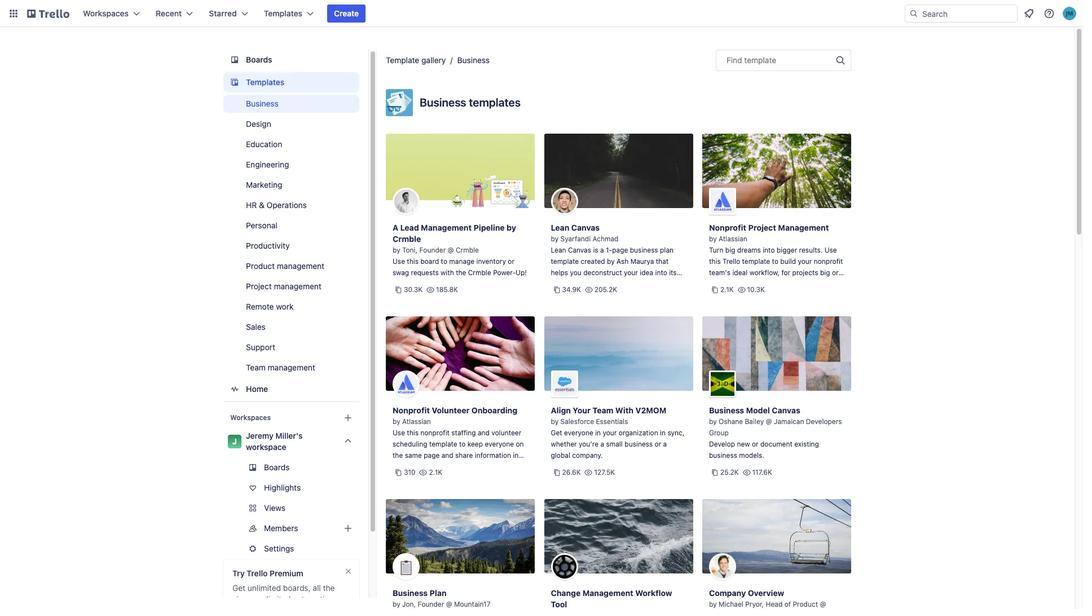 Task type: locate. For each thing, give the bounding box(es) containing it.
team up the essentials
[[593, 406, 614, 415]]

2.1k
[[721, 286, 734, 294], [429, 469, 443, 477]]

management for product management
[[277, 261, 325, 271]]

0 vertical spatial get
[[551, 429, 563, 437]]

30.3k
[[404, 286, 423, 294]]

1 vertical spatial forward image
[[357, 542, 371, 556]]

to down "staffing"
[[460, 440, 466, 449]]

this down toni,
[[407, 257, 419, 266]]

management down 'product management' link
[[274, 282, 322, 291]]

business for plan
[[393, 589, 428, 598]]

0 vertical spatial atlassian
[[719, 235, 748, 243]]

its
[[670, 269, 677, 277]]

boards right "board" image on the left
[[246, 55, 272, 64]]

management
[[421, 223, 472, 233], [779, 223, 829, 233], [583, 589, 634, 598]]

0 horizontal spatial atlassian image
[[393, 371, 420, 398]]

2 vertical spatial business
[[710, 452, 738, 460]]

create a workspace image
[[342, 412, 355, 425]]

projects
[[793, 269, 819, 277]]

2 horizontal spatial to
[[773, 257, 779, 266]]

a right 'is'
[[601, 246, 604, 255]]

management for lead
[[421, 223, 472, 233]]

management for project management
[[274, 282, 322, 291]]

1 vertical spatial boards
[[264, 463, 290, 472]]

1 vertical spatial into
[[656, 269, 668, 277]]

1 vertical spatial nonprofit
[[421, 429, 450, 437]]

by inside business model canvas by oshane bailey @ jamaican developers group develop new or document existing business models.
[[710, 418, 717, 426]]

founder up "board"
[[420, 246, 446, 255]]

0 vertical spatial canvas
[[572, 223, 600, 233]]

nonprofit for nonprofit project management
[[710, 223, 747, 233]]

boards up highlights
[[264, 463, 290, 472]]

your
[[798, 257, 813, 266], [624, 269, 638, 277], [603, 429, 617, 437]]

1 vertical spatial management
[[274, 282, 322, 291]]

head
[[766, 601, 783, 609]]

boards
[[246, 55, 272, 64], [264, 463, 290, 472]]

0 horizontal spatial everyone
[[485, 440, 514, 449]]

forward image up forward image
[[357, 502, 371, 515]]

2 horizontal spatial in
[[660, 429, 666, 437]]

0 vertical spatial use
[[825, 246, 838, 255]]

1 vertical spatial use
[[393, 257, 405, 266]]

everyone down salesforce
[[565, 429, 594, 437]]

0 horizontal spatial page
[[424, 452, 440, 460]]

by left jon,
[[393, 601, 401, 609]]

1 vertical spatial 2.1k
[[429, 469, 443, 477]]

atlassian inside nonprofit project management by atlassian turn big dreams into bigger results. use this trello template to build your nonprofit team's ideal workflow, for projects big or small.
[[719, 235, 748, 243]]

business inside business model canvas by oshane bailey @ jamaican developers group develop new or document existing business models.
[[710, 406, 745, 415]]

by inside business plan by jon, founder @ mountain17
[[393, 601, 401, 609]]

management inside change management workflow tool
[[583, 589, 634, 598]]

and left the share
[[442, 452, 454, 460]]

product down productivity
[[246, 261, 275, 271]]

use for a lead management pipeline by crmble
[[393, 257, 405, 266]]

nonprofit up scheduling
[[393, 406, 430, 415]]

0 horizontal spatial big
[[726, 246, 736, 255]]

1 horizontal spatial trello
[[723, 257, 741, 266]]

trello right try
[[247, 569, 268, 579]]

by left michael
[[710, 601, 717, 609]]

page
[[613, 246, 628, 255], [424, 452, 440, 460]]

boards,
[[283, 584, 311, 593]]

the inside the try trello premium get unlimited boards, all the views, unlimited automation, and more.
[[323, 584, 335, 593]]

get up views,
[[233, 584, 246, 593]]

1 horizontal spatial in
[[596, 429, 601, 437]]

1 horizontal spatial into
[[763, 246, 775, 255]]

0 vertical spatial business link
[[458, 55, 490, 65]]

views
[[264, 504, 286, 513]]

1 horizontal spatial page
[[613, 246, 628, 255]]

0 vertical spatial business
[[630, 246, 659, 255]]

0 vertical spatial founder
[[420, 246, 446, 255]]

2 forward image from the top
[[357, 542, 371, 556]]

boards link for home
[[224, 50, 360, 70]]

team down support
[[246, 363, 266, 373]]

open information menu image
[[1044, 8, 1056, 19]]

0 vertical spatial page
[[613, 246, 628, 255]]

or up power-
[[508, 257, 515, 266]]

2 vertical spatial use
[[393, 429, 405, 437]]

organization
[[619, 429, 659, 437]]

@ right of
[[820, 601, 827, 609]]

or down organization
[[655, 440, 662, 449]]

this inside a lead management pipeline by crmble by toni, founder @ crmble use this board to manage inventory or swag requests with the crmble power-up!
[[407, 257, 419, 266]]

1 horizontal spatial get
[[551, 429, 563, 437]]

information
[[475, 452, 511, 460]]

align
[[551, 406, 571, 415]]

0 horizontal spatial nonprofit
[[393, 406, 430, 415]]

2 horizontal spatial and
[[478, 429, 490, 437]]

salesforce
[[561, 418, 594, 426]]

1 horizontal spatial nonprofit
[[814, 257, 844, 266]]

project inside nonprofit project management by atlassian turn big dreams into bigger results. use this trello template to build your nonprofit team's ideal workflow, for projects big or small.
[[749, 223, 777, 233]]

boards for views
[[264, 463, 290, 472]]

1 horizontal spatial product
[[793, 601, 819, 609]]

business link right gallery
[[458, 55, 490, 65]]

tool
[[551, 600, 568, 610]]

@ inside business plan by jon, founder @ mountain17
[[446, 601, 453, 609]]

developers
[[807, 418, 842, 426]]

page inside nonprofit volunteer onboarding by atlassian use this nonprofit staffing and volunteer scheduling template to keep everyone on the same page and share information in real-time.
[[424, 452, 440, 460]]

26.6k
[[563, 469, 581, 477]]

atlassian for project
[[719, 235, 748, 243]]

1 vertical spatial trello
[[247, 569, 268, 579]]

into down that
[[656, 269, 668, 277]]

1 vertical spatial everyone
[[485, 440, 514, 449]]

lean up syarfandi
[[551, 223, 570, 233]]

0 horizontal spatial into
[[656, 269, 668, 277]]

design link
[[224, 115, 360, 133]]

0 horizontal spatial 2.1k
[[429, 469, 443, 477]]

2 boards link from the top
[[224, 459, 360, 477]]

management for project
[[779, 223, 829, 233]]

2 lean from the top
[[551, 246, 566, 255]]

template up helps
[[551, 257, 579, 266]]

nonprofit inside nonprofit volunteer onboarding by atlassian use this nonprofit staffing and volunteer scheduling template to keep everyone on the same page and share information in real-time.
[[393, 406, 430, 415]]

0 horizontal spatial the
[[323, 584, 335, 593]]

0 vertical spatial boards link
[[224, 50, 360, 70]]

nonprofit
[[814, 257, 844, 266], [421, 429, 450, 437]]

forward image down forward image
[[357, 542, 371, 556]]

business
[[630, 246, 659, 255], [625, 440, 653, 449], [710, 452, 738, 460]]

@ up manage
[[448, 246, 454, 255]]

toni,
[[402, 246, 418, 255]]

use inside a lead management pipeline by crmble by toni, founder @ crmble use this board to manage inventory or swag requests with the crmble power-up!
[[393, 257, 405, 266]]

by down align at bottom
[[551, 418, 559, 426]]

0 vertical spatial your
[[798, 257, 813, 266]]

use inside nonprofit volunteer onboarding by atlassian use this nonprofit staffing and volunteer scheduling template to keep everyone on the same page and share information in real-time.
[[393, 429, 405, 437]]

atlassian up dreams
[[719, 235, 748, 243]]

2 vertical spatial the
[[323, 584, 335, 593]]

business up jon,
[[393, 589, 428, 598]]

recent
[[156, 8, 182, 18]]

business up oshane at the bottom right of page
[[710, 406, 745, 415]]

sync,
[[668, 429, 685, 437]]

template right find
[[745, 55, 777, 65]]

ash
[[617, 257, 629, 266]]

project up remote
[[246, 282, 272, 291]]

page inside lean canvas by syarfandi achmad lean canvas is a 1-page business plan template created by ash maurya that helps you deconstruct your idea into its key assumptions.
[[613, 246, 628, 255]]

crmble up manage
[[456, 246, 479, 255]]

1 vertical spatial lean
[[551, 246, 566, 255]]

a inside lean canvas by syarfandi achmad lean canvas is a 1-page business plan template created by ash maurya that helps you deconstruct your idea into its key assumptions.
[[601, 246, 604, 255]]

or right new
[[752, 440, 759, 449]]

0 horizontal spatial trello
[[247, 569, 268, 579]]

1 vertical spatial business link
[[224, 95, 360, 113]]

team inside "align your team with v2mom by salesforce essentials get everyone in your organization in sync, whether you're a small business or a global company."
[[593, 406, 614, 415]]

personal
[[246, 221, 278, 230]]

1 horizontal spatial workspaces
[[230, 414, 271, 422]]

into
[[763, 246, 775, 255], [656, 269, 668, 277]]

2 vertical spatial your
[[603, 429, 617, 437]]

this for crmble
[[407, 257, 419, 266]]

in up you're
[[596, 429, 601, 437]]

1 boards link from the top
[[224, 50, 360, 70]]

trello
[[723, 257, 741, 266], [247, 569, 268, 579]]

1 vertical spatial atlassian
[[402, 418, 431, 426]]

search image
[[910, 9, 919, 18]]

trello up ideal at right top
[[723, 257, 741, 266]]

and up the 'keep'
[[478, 429, 490, 437]]

nonprofit
[[710, 223, 747, 233], [393, 406, 430, 415]]

or right projects
[[833, 269, 839, 277]]

0 horizontal spatial atlassian
[[402, 418, 431, 426]]

0 horizontal spatial product
[[246, 261, 275, 271]]

boards link up templates link at left top
[[224, 50, 360, 70]]

project
[[749, 223, 777, 233], [246, 282, 272, 291]]

atlassian image
[[710, 188, 737, 215], [393, 371, 420, 398]]

2.1k right time.
[[429, 469, 443, 477]]

your inside "align your team with v2mom by salesforce essentials get everyone in your organization in sync, whether you're a small business or a global company."
[[603, 429, 617, 437]]

boards link up highlights link
[[224, 459, 360, 477]]

this up scheduling
[[407, 429, 419, 437]]

templates right starred popup button
[[264, 8, 303, 18]]

change management workflow tool link
[[544, 500, 693, 610]]

founder inside a lead management pipeline by crmble by toni, founder @ crmble use this board to manage inventory or swag requests with the crmble power-up!
[[420, 246, 446, 255]]

productivity
[[246, 241, 290, 251]]

forward image
[[357, 522, 371, 536]]

get inside the try trello premium get unlimited boards, all the views, unlimited automation, and more.
[[233, 584, 246, 593]]

nonprofit inside nonprofit volunteer onboarding by atlassian use this nonprofit staffing and volunteer scheduling template to keep everyone on the same page and share information in real-time.
[[421, 429, 450, 437]]

your down the essentials
[[603, 429, 617, 437]]

@ down "plan" at left
[[446, 601, 453, 609]]

everyone up information
[[485, 440, 514, 449]]

nonprofit up scheduling
[[421, 429, 450, 437]]

in left sync,
[[660, 429, 666, 437]]

crmble down inventory
[[468, 269, 492, 277]]

1 vertical spatial nonprofit
[[393, 406, 430, 415]]

templates
[[264, 8, 303, 18], [246, 77, 285, 87]]

2 vertical spatial crmble
[[468, 269, 492, 277]]

1 horizontal spatial your
[[624, 269, 638, 277]]

syarfandi achmad image
[[551, 188, 578, 215]]

marketing
[[246, 180, 283, 190]]

by up the group
[[710, 418, 717, 426]]

by
[[507, 223, 517, 233], [551, 235, 559, 243], [710, 235, 717, 243], [393, 246, 401, 255], [607, 257, 615, 266], [393, 418, 401, 426], [551, 418, 559, 426], [710, 418, 717, 426], [393, 601, 401, 609], [710, 601, 717, 609]]

0 horizontal spatial get
[[233, 584, 246, 593]]

results.
[[800, 246, 823, 255]]

trello inside nonprofit project management by atlassian turn big dreams into bigger results. use this trello template to build your nonprofit team's ideal workflow, for projects big or small.
[[723, 257, 741, 266]]

to up the with
[[441, 257, 448, 266]]

by up turn
[[710, 235, 717, 243]]

1 horizontal spatial big
[[821, 269, 831, 277]]

the right the all
[[323, 584, 335, 593]]

page right the same
[[424, 452, 440, 460]]

310
[[404, 469, 416, 477]]

1 vertical spatial boards link
[[224, 459, 360, 477]]

team
[[246, 363, 266, 373], [593, 406, 614, 415]]

127.5k
[[595, 469, 615, 477]]

nonprofit up turn
[[710, 223, 747, 233]]

use right results.
[[825, 246, 838, 255]]

business up maurya
[[630, 246, 659, 255]]

management right change
[[583, 589, 634, 598]]

business for model
[[710, 406, 745, 415]]

0 vertical spatial unlimited
[[248, 584, 281, 593]]

2 horizontal spatial the
[[456, 269, 467, 277]]

this inside nonprofit project management by atlassian turn big dreams into bigger results. use this trello template to build your nonprofit team's ideal workflow, for projects big or small.
[[710, 257, 721, 266]]

nonprofit inside nonprofit project management by atlassian turn big dreams into bigger results. use this trello template to build your nonprofit team's ideal workflow, for projects big or small.
[[710, 223, 747, 233]]

to left build
[[773, 257, 779, 266]]

the up real-
[[393, 452, 403, 460]]

engineering
[[246, 160, 289, 169]]

product
[[246, 261, 275, 271], [793, 601, 819, 609]]

use up swag
[[393, 257, 405, 266]]

robyn de burgh image
[[551, 554, 578, 581]]

business down organization
[[625, 440, 653, 449]]

forward image inside views 'link'
[[357, 502, 371, 515]]

1 vertical spatial your
[[624, 269, 638, 277]]

use inside nonprofit project management by atlassian turn big dreams into bigger results. use this trello template to build your nonprofit team's ideal workflow, for projects big or small.
[[825, 246, 838, 255]]

your down ash at the top
[[624, 269, 638, 277]]

1 horizontal spatial the
[[393, 452, 403, 460]]

atlassian up scheduling
[[402, 418, 431, 426]]

business inside business plan by jon, founder @ mountain17
[[393, 589, 428, 598]]

workflow,
[[750, 269, 780, 277]]

0 vertical spatial boards
[[246, 55, 272, 64]]

try
[[233, 569, 245, 579]]

michael pryor, head of product @ trello image
[[710, 554, 737, 581]]

&
[[259, 200, 265, 210]]

company.
[[573, 452, 603, 460]]

or inside "align your team with v2mom by salesforce essentials get everyone in your organization in sync, whether you're a small business or a global company."
[[655, 440, 662, 449]]

2.1k down team's
[[721, 286, 734, 294]]

by down 1-
[[607, 257, 615, 266]]

2 horizontal spatial your
[[798, 257, 813, 266]]

1 horizontal spatial atlassian image
[[710, 188, 737, 215]]

and down views,
[[233, 606, 246, 610]]

1 vertical spatial founder
[[418, 601, 444, 609]]

1 vertical spatial get
[[233, 584, 246, 593]]

management inside a lead management pipeline by crmble by toni, founder @ crmble use this board to manage inventory or swag requests with the crmble power-up!
[[421, 223, 472, 233]]

company overview by michael pryor, head of product @
[[710, 589, 827, 610]]

1 vertical spatial product
[[793, 601, 819, 609]]

plan
[[430, 589, 447, 598]]

canvas down syarfandi
[[568, 246, 592, 255]]

by left toni,
[[393, 246, 401, 255]]

0 vertical spatial templates
[[264, 8, 303, 18]]

1 vertical spatial team
[[593, 406, 614, 415]]

power-
[[493, 269, 516, 277]]

10.3k
[[748, 286, 765, 294]]

1 horizontal spatial nonprofit
[[710, 223, 747, 233]]

founder down "plan" at left
[[418, 601, 444, 609]]

0 vertical spatial project
[[749, 223, 777, 233]]

into left bigger
[[763, 246, 775, 255]]

time.
[[408, 463, 424, 471]]

management inside nonprofit project management by atlassian turn big dreams into bigger results. use this trello template to build your nonprofit team's ideal workflow, for projects big or small.
[[779, 223, 829, 233]]

forward image inside settings link
[[357, 542, 371, 556]]

project up dreams
[[749, 223, 777, 233]]

0 vertical spatial nonprofit
[[710, 223, 747, 233]]

business for templates
[[420, 96, 467, 109]]

nonprofit down results.
[[814, 257, 844, 266]]

1 horizontal spatial to
[[460, 440, 466, 449]]

big right turn
[[726, 246, 736, 255]]

0 horizontal spatial management
[[421, 223, 472, 233]]

forward image
[[357, 502, 371, 515], [357, 542, 371, 556]]

@ right bailey
[[766, 418, 773, 426]]

atlassian inside nonprofit volunteer onboarding by atlassian use this nonprofit staffing and volunteer scheduling template to keep everyone on the same page and share information in real-time.
[[402, 418, 431, 426]]

by left syarfandi
[[551, 235, 559, 243]]

overview
[[748, 589, 785, 598]]

business down the develop
[[710, 452, 738, 460]]

1 vertical spatial crmble
[[456, 246, 479, 255]]

bailey
[[745, 418, 764, 426]]

1 horizontal spatial team
[[593, 406, 614, 415]]

1 horizontal spatial project
[[749, 223, 777, 233]]

find template
[[727, 55, 777, 65]]

get
[[551, 429, 563, 437], [233, 584, 246, 593]]

page up ash at the top
[[613, 246, 628, 255]]

template inside nonprofit volunteer onboarding by atlassian use this nonprofit staffing and volunteer scheduling template to keep everyone on the same page and share information in real-time.
[[430, 440, 458, 449]]

1 horizontal spatial and
[[442, 452, 454, 460]]

templates link
[[224, 72, 360, 93]]

0 vertical spatial big
[[726, 246, 736, 255]]

home link
[[224, 379, 360, 400]]

1 vertical spatial workspaces
[[230, 414, 271, 422]]

1 horizontal spatial management
[[583, 589, 634, 598]]

crmble down lead
[[393, 234, 421, 244]]

0 horizontal spatial to
[[441, 257, 448, 266]]

business templates
[[420, 96, 521, 109]]

0 vertical spatial team
[[246, 363, 266, 373]]

template inside nonprofit project management by atlassian turn big dreams into bigger results. use this trello template to build your nonprofit team's ideal workflow, for projects big or small.
[[743, 257, 771, 266]]

1 forward image from the top
[[357, 502, 371, 515]]

0 vertical spatial workspaces
[[83, 8, 129, 18]]

get up whether at the bottom right
[[551, 429, 563, 437]]

0 vertical spatial atlassian image
[[710, 188, 737, 215]]

business inside lean canvas by syarfandi achmad lean canvas is a 1-page business plan template created by ash maurya that helps you deconstruct your idea into its key assumptions.
[[630, 246, 659, 255]]

canvas inside business model canvas by oshane bailey @ jamaican developers group develop new or document existing business models.
[[772, 406, 801, 415]]

product right of
[[793, 601, 819, 609]]

management up results.
[[779, 223, 829, 233]]

0 vertical spatial into
[[763, 246, 775, 255]]

lead
[[401, 223, 419, 233]]

0 vertical spatial forward image
[[357, 502, 371, 515]]

management down productivity link
[[277, 261, 325, 271]]

maurya
[[631, 257, 654, 266]]

use
[[825, 246, 838, 255], [393, 257, 405, 266], [393, 429, 405, 437]]

create button
[[327, 5, 366, 23]]

0 vertical spatial management
[[277, 261, 325, 271]]

boards for home
[[246, 55, 272, 64]]

this down turn
[[710, 257, 721, 266]]

the down manage
[[456, 269, 467, 277]]

canvas up syarfandi
[[572, 223, 600, 233]]

1 vertical spatial atlassian image
[[393, 371, 420, 398]]

and inside the try trello premium get unlimited boards, all the views, unlimited automation, and more.
[[233, 606, 246, 610]]

big right projects
[[821, 269, 831, 277]]

business down gallery
[[420, 96, 467, 109]]

0 vertical spatial everyone
[[565, 429, 594, 437]]

canvas
[[572, 223, 600, 233], [568, 246, 592, 255], [772, 406, 801, 415]]

1 horizontal spatial business link
[[458, 55, 490, 65]]

product inside company overview by michael pryor, head of product @
[[793, 601, 819, 609]]

starred button
[[202, 5, 255, 23]]

volunteer
[[432, 406, 470, 415]]

1 vertical spatial business
[[625, 440, 653, 449]]

in down on
[[513, 452, 519, 460]]

nonprofit volunteer onboarding by atlassian use this nonprofit staffing and volunteer scheduling template to keep everyone on the same page and share information in real-time.
[[393, 406, 524, 471]]

templates right template board "icon"
[[246, 77, 285, 87]]

product management
[[246, 261, 325, 271]]

swag
[[393, 269, 409, 277]]

operations
[[267, 200, 307, 210]]

by right pipeline
[[507, 223, 517, 233]]

jeremy miller's workspace
[[246, 431, 303, 452]]

workspaces
[[83, 8, 129, 18], [230, 414, 271, 422]]

your up projects
[[798, 257, 813, 266]]

business link up design link
[[224, 95, 360, 113]]

1 vertical spatial and
[[442, 452, 454, 460]]

1 horizontal spatial everyone
[[565, 429, 594, 437]]

lean down syarfandi
[[551, 246, 566, 255]]

1 vertical spatial templates
[[246, 77, 285, 87]]

sales
[[246, 322, 266, 332]]

atlassian image for nonprofit project management
[[710, 188, 737, 215]]

0 horizontal spatial team
[[246, 363, 266, 373]]

nonprofit for nonprofit volunteer onboarding
[[393, 406, 430, 415]]

by up scheduling
[[393, 418, 401, 426]]

productivity link
[[224, 237, 360, 255]]

founder
[[420, 246, 446, 255], [418, 601, 444, 609]]



Task type: vqa. For each thing, say whether or not it's contained in the screenshot.


Task type: describe. For each thing, give the bounding box(es) containing it.
0 horizontal spatial project
[[246, 282, 272, 291]]

1 vertical spatial unlimited
[[257, 595, 291, 605]]

whether
[[551, 440, 577, 449]]

created
[[581, 257, 606, 266]]

1 vertical spatial canvas
[[568, 246, 592, 255]]

small
[[607, 440, 623, 449]]

v2mom
[[636, 406, 667, 415]]

key
[[551, 280, 562, 288]]

pipeline
[[474, 223, 505, 233]]

or inside a lead management pipeline by crmble by toni, founder @ crmble use this board to manage inventory or swag requests with the crmble power-up!
[[508, 257, 515, 266]]

assumptions.
[[564, 280, 607, 288]]

oshane
[[719, 418, 744, 426]]

Search field
[[919, 5, 1018, 22]]

for
[[782, 269, 791, 277]]

nonprofit inside nonprofit project management by atlassian turn big dreams into bigger results. use this trello template to build your nonprofit team's ideal workflow, for projects big or small.
[[814, 257, 844, 266]]

by inside company overview by michael pryor, head of product @
[[710, 601, 717, 609]]

all
[[313, 584, 321, 593]]

idea
[[640, 269, 654, 277]]

templates inside popup button
[[264, 8, 303, 18]]

salesforce essentials image
[[551, 371, 578, 398]]

add image
[[342, 522, 355, 536]]

a lead management pipeline by crmble by toni, founder @ crmble use this board to manage inventory or swag requests with the crmble power-up!
[[393, 223, 527, 277]]

on
[[516, 440, 524, 449]]

primary element
[[0, 0, 1084, 27]]

to inside a lead management pipeline by crmble by toni, founder @ crmble use this board to manage inventory or swag requests with the crmble power-up!
[[441, 257, 448, 266]]

settings link
[[224, 540, 371, 558]]

boards link for views
[[224, 459, 360, 477]]

nonprofit project management by atlassian turn big dreams into bigger results. use this trello template to build your nonprofit team's ideal workflow, for projects big or small.
[[710, 223, 844, 288]]

workspaces button
[[76, 5, 147, 23]]

your inside nonprofit project management by atlassian turn big dreams into bigger results. use this trello template to build your nonprofit team's ideal workflow, for projects big or small.
[[798, 257, 813, 266]]

0 vertical spatial and
[[478, 429, 490, 437]]

that
[[656, 257, 669, 266]]

this for turn
[[710, 257, 721, 266]]

a left small
[[601, 440, 605, 449]]

project management link
[[224, 278, 360, 296]]

by inside "align your team with v2mom by salesforce essentials get everyone in your organization in sync, whether you're a small business or a global company."
[[551, 418, 559, 426]]

template
[[386, 55, 420, 65]]

with
[[616, 406, 634, 415]]

in inside nonprofit volunteer onboarding by atlassian use this nonprofit staffing and volunteer scheduling template to keep everyone on the same page and share information in real-time.
[[513, 452, 519, 460]]

pryor,
[[746, 601, 764, 609]]

lean canvas by syarfandi achmad lean canvas is a 1-page business plan template created by ash maurya that helps you deconstruct your idea into its key assumptions.
[[551, 223, 677, 288]]

to inside nonprofit volunteer onboarding by atlassian use this nonprofit staffing and volunteer scheduling template to keep everyone on the same page and share information in real-time.
[[460, 440, 466, 449]]

hr & operations
[[246, 200, 307, 210]]

0 horizontal spatial business link
[[224, 95, 360, 113]]

gallery
[[422, 55, 446, 65]]

the inside nonprofit volunteer onboarding by atlassian use this nonprofit staffing and volunteer scheduling template to keep everyone on the same page and share information in real-time.
[[393, 452, 403, 460]]

management for team management
[[268, 363, 315, 373]]

syarfandi
[[561, 235, 591, 243]]

your inside lean canvas by syarfandi achmad lean canvas is a 1-page business plan template created by ash maurya that helps you deconstruct your idea into its key assumptions.
[[624, 269, 638, 277]]

j
[[232, 437, 237, 447]]

switch to… image
[[8, 8, 19, 19]]

workspace
[[246, 443, 287, 452]]

0 notifications image
[[1023, 7, 1036, 20]]

engineering link
[[224, 156, 360, 174]]

get inside "align your team with v2mom by salesforce essentials get everyone in your organization in sync, whether you're a small business or a global company."
[[551, 429, 563, 437]]

remote
[[246, 302, 274, 312]]

into inside lean canvas by syarfandi achmad lean canvas is a 1-page business plan template created by ash maurya that helps you deconstruct your idea into its key assumptions.
[[656, 269, 668, 277]]

company
[[710, 589, 746, 598]]

turn
[[710, 246, 724, 255]]

dreams
[[738, 246, 761, 255]]

a down v2mom
[[664, 440, 667, 449]]

achmad
[[593, 235, 619, 243]]

build
[[781, 257, 797, 266]]

everyone inside "align your team with v2mom by salesforce essentials get everyone in your organization in sync, whether you're a small business or a global company."
[[565, 429, 594, 437]]

business inside business model canvas by oshane bailey @ jamaican developers group develop new or document existing business models.
[[710, 452, 738, 460]]

Find template field
[[716, 50, 852, 71]]

volunteer
[[492, 429, 522, 437]]

the inside a lead management pipeline by crmble by toni, founder @ crmble use this board to manage inventory or swag requests with the crmble power-up!
[[456, 269, 467, 277]]

develop
[[710, 440, 736, 449]]

business inside "align your team with v2mom by salesforce essentials get everyone in your organization in sync, whether you're a small business or a global company."
[[625, 440, 653, 449]]

education
[[246, 139, 282, 149]]

starred
[[209, 8, 237, 18]]

into inside nonprofit project management by atlassian turn big dreams into bigger results. use this trello template to build your nonprofit team's ideal workflow, for projects big or small.
[[763, 246, 775, 255]]

1-
[[606, 246, 613, 255]]

members
[[264, 524, 298, 533]]

back to home image
[[27, 5, 69, 23]]

toni, founder @ crmble image
[[393, 188, 420, 215]]

templates
[[469, 96, 521, 109]]

model
[[747, 406, 770, 415]]

document
[[761, 440, 793, 449]]

atlassian image for nonprofit volunteer onboarding
[[393, 371, 420, 398]]

essentials
[[596, 418, 628, 426]]

remote work
[[246, 302, 294, 312]]

miller's
[[276, 431, 303, 441]]

create
[[334, 8, 359, 18]]

forward image for views
[[357, 502, 371, 515]]

template gallery link
[[386, 55, 446, 65]]

board
[[421, 257, 439, 266]]

real-
[[393, 463, 408, 471]]

home image
[[228, 383, 242, 396]]

jon, founder @ mountain17 image
[[393, 554, 420, 581]]

up!
[[516, 269, 527, 277]]

group
[[710, 429, 729, 437]]

hr & operations link
[[224, 196, 360, 215]]

or inside nonprofit project management by atlassian turn big dreams into bigger results. use this trello template to build your nonprofit team's ideal workflow, for projects big or small.
[[833, 269, 839, 277]]

@ inside business model canvas by oshane bailey @ jamaican developers group develop new or document existing business models.
[[766, 418, 773, 426]]

sales link
[[224, 318, 360, 336]]

or inside business model canvas by oshane bailey @ jamaican developers group develop new or document existing business models.
[[752, 440, 759, 449]]

atlassian for volunteer
[[402, 418, 431, 426]]

oshane bailey @ jamaican developers group image
[[710, 371, 737, 398]]

template inside lean canvas by syarfandi achmad lean canvas is a 1-page business plan template created by ash maurya that helps you deconstruct your idea into its key assumptions.
[[551, 257, 579, 266]]

project management
[[246, 282, 322, 291]]

global
[[551, 452, 571, 460]]

premium
[[270, 569, 304, 579]]

this inside nonprofit volunteer onboarding by atlassian use this nonprofit staffing and volunteer scheduling template to keep everyone on the same page and share information in real-time.
[[407, 429, 419, 437]]

25.2k
[[721, 469, 739, 477]]

template board image
[[228, 76, 242, 89]]

work
[[276, 302, 294, 312]]

to inside nonprofit project management by atlassian turn big dreams into bigger results. use this trello template to build your nonprofit team's ideal workflow, for projects big or small.
[[773, 257, 779, 266]]

0 vertical spatial crmble
[[393, 234, 421, 244]]

keep
[[468, 440, 483, 449]]

align your team with v2mom by salesforce essentials get everyone in your organization in sync, whether you're a small business or a global company.
[[551, 406, 685, 460]]

jon,
[[402, 601, 416, 609]]

workspaces inside popup button
[[83, 8, 129, 18]]

scheduling
[[393, 440, 428, 449]]

requests
[[411, 269, 439, 277]]

models.
[[740, 452, 765, 460]]

1 horizontal spatial 2.1k
[[721, 286, 734, 294]]

business plan by jon, founder @ mountain17
[[393, 589, 491, 609]]

template inside field
[[745, 55, 777, 65]]

you
[[570, 269, 582, 277]]

1 lean from the top
[[551, 223, 570, 233]]

board image
[[228, 53, 242, 67]]

0 vertical spatial product
[[246, 261, 275, 271]]

185.8k
[[436, 286, 458, 294]]

workflow
[[636, 589, 673, 598]]

by inside nonprofit project management by atlassian turn big dreams into bigger results. use this trello template to build your nonprofit team's ideal workflow, for projects big or small.
[[710, 235, 717, 243]]

use for nonprofit project management
[[825, 246, 838, 255]]

change management workflow tool
[[551, 589, 673, 610]]

staffing
[[452, 429, 476, 437]]

a
[[393, 223, 399, 233]]

by inside nonprofit volunteer onboarding by atlassian use this nonprofit staffing and volunteer scheduling template to keep everyone on the same page and share information in real-time.
[[393, 418, 401, 426]]

@ inside a lead management pipeline by crmble by toni, founder @ crmble use this board to manage inventory or swag requests with the crmble power-up!
[[448, 246, 454, 255]]

@ inside company overview by michael pryor, head of product @
[[820, 601, 827, 609]]

1 vertical spatial big
[[821, 269, 831, 277]]

jeremy miller (jeremymiller198) image
[[1064, 7, 1077, 20]]

everyone inside nonprofit volunteer onboarding by atlassian use this nonprofit staffing and volunteer scheduling template to keep everyone on the same page and share information in real-time.
[[485, 440, 514, 449]]

business icon image
[[386, 89, 413, 116]]

support
[[246, 343, 275, 352]]

ideal
[[733, 269, 748, 277]]

business right gallery
[[458, 55, 490, 65]]

forward image for settings
[[357, 542, 371, 556]]

founder inside business plan by jon, founder @ mountain17
[[418, 601, 444, 609]]

trello inside the try trello premium get unlimited boards, all the views, unlimited automation, and more.
[[247, 569, 268, 579]]

highlights
[[264, 483, 301, 493]]

business up design
[[246, 99, 279, 108]]

business model canvas by oshane bailey @ jamaican developers group develop new or document existing business models.
[[710, 406, 842, 460]]

team's
[[710, 269, 731, 277]]



